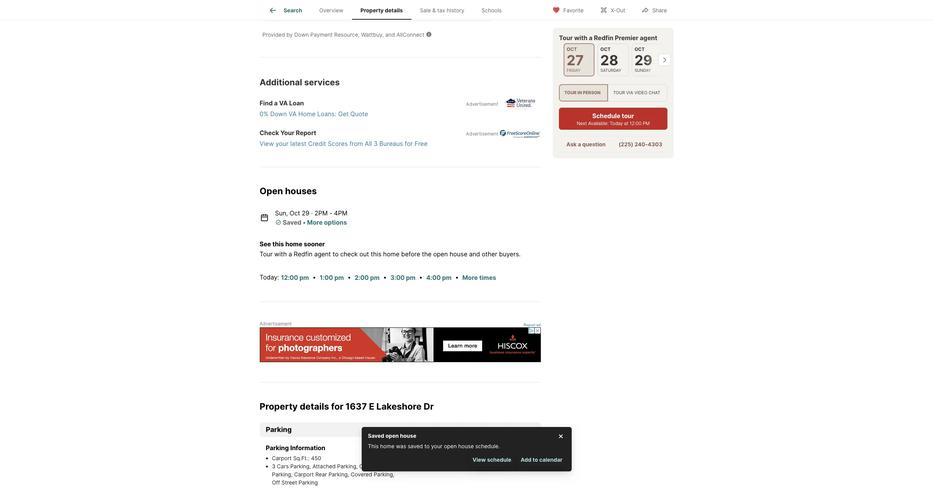 Task type: locate. For each thing, give the bounding box(es) containing it.
calendar
[[539, 456, 562, 463]]

open up was
[[385, 432, 399, 439]]

12:00
[[630, 121, 641, 126], [281, 274, 298, 282]]

this left sale
[[404, 8, 413, 14]]

29 left ·
[[302, 209, 309, 217]]

0 horizontal spatial with
[[274, 250, 287, 258]]

oct down premier
[[634, 46, 645, 52]]

your inside check your report view your latest credit scores from all 3 bureaus for free
[[276, 140, 289, 147]]

1 vertical spatial view
[[260, 140, 274, 147]]

view down check
[[260, 140, 274, 147]]

0 horizontal spatial saved
[[283, 218, 301, 226]]

3
[[374, 140, 378, 147], [272, 463, 275, 470]]

internet
[[298, 8, 318, 14]]

parking down rear
[[299, 479, 318, 486]]

this right see on the left of the page
[[273, 240, 284, 248]]

0 vertical spatial va
[[279, 99, 288, 107]]

1 vertical spatial property
[[260, 401, 298, 412]]

pm right 3:00
[[406, 274, 416, 282]]

2 pm from the left
[[334, 274, 344, 282]]

oct inside oct 28 saturday
[[600, 46, 611, 52]]

details for property details
[[385, 7, 403, 14]]

saved for saved •
[[283, 218, 301, 226]]

home down saved open house
[[380, 443, 394, 449]]

0 vertical spatial view
[[284, 8, 297, 14]]

saved up this
[[368, 432, 384, 439]]

this home was saved to your open house schedule.
[[368, 443, 500, 449]]

parking, right covered
[[374, 471, 394, 478]]

1 horizontal spatial report
[[524, 323, 535, 327]]

5 pm from the left
[[442, 274, 452, 282]]

providers
[[346, 8, 370, 14]]

tour down see on the left of the page
[[260, 250, 273, 258]]

search
[[284, 7, 302, 14]]

1 horizontal spatial more
[[462, 274, 478, 282]]

this
[[404, 8, 413, 14], [273, 240, 284, 248], [371, 250, 381, 258]]

property
[[361, 7, 384, 14], [260, 401, 298, 412]]

carport up covered
[[359, 463, 379, 470]]

tour inside see this home sooner tour with a redfin agent to check out this home before the open house and other buyers.
[[260, 250, 273, 258]]

• left 3:00
[[383, 273, 387, 281]]

0 horizontal spatial report
[[296, 129, 316, 137]]

2pm
[[315, 209, 328, 217]]

2 horizontal spatial view
[[472, 456, 486, 463]]

advertisement for check your report view your latest credit scores from all 3 bureaus for free
[[466, 131, 498, 137]]

report left ad
[[524, 323, 535, 327]]

1 vertical spatial parking
[[266, 444, 289, 452]]

chat
[[649, 90, 660, 96]]

0 horizontal spatial details
[[300, 401, 329, 412]]

0 vertical spatial down
[[294, 31, 309, 38]]

agent inside see this home sooner tour with a redfin agent to check out this home before the open house and other buyers.
[[314, 250, 331, 258]]

2 horizontal spatial to
[[533, 456, 538, 463]]

0 horizontal spatial for
[[331, 401, 344, 412]]

bureaus
[[379, 140, 403, 147]]

carport
[[272, 455, 292, 462], [359, 463, 379, 470], [294, 471, 314, 478]]

1 horizontal spatial your
[[431, 443, 442, 449]]

find
[[260, 99, 273, 107]]

carport down 'sq.ft.:' at the bottom left of the page
[[294, 471, 314, 478]]

1 vertical spatial details
[[300, 401, 329, 412]]

0 horizontal spatial 29
[[302, 209, 309, 217]]

oct
[[567, 46, 577, 52], [600, 46, 611, 52], [634, 46, 645, 52], [290, 209, 300, 217]]

0 vertical spatial details
[[385, 7, 403, 14]]

0 vertical spatial for
[[395, 8, 402, 14]]

share button
[[635, 2, 674, 18]]

check
[[260, 129, 279, 137]]

0 horizontal spatial to
[[333, 250, 339, 258]]

see
[[260, 240, 271, 248]]

1 horizontal spatial to
[[424, 443, 429, 449]]

tour left 'via' on the right of page
[[613, 90, 625, 96]]

view for view internet plans and providers available for this home
[[284, 8, 297, 14]]

0 vertical spatial 3
[[374, 140, 378, 147]]

for
[[395, 8, 402, 14], [405, 140, 413, 147], [331, 401, 344, 412]]

street
[[282, 479, 297, 486]]

0 horizontal spatial redfin
[[294, 250, 313, 258]]

overview
[[319, 7, 343, 14]]

2 vertical spatial this
[[371, 250, 381, 258]]

with up today:
[[274, 250, 287, 258]]

with up oct 27 friday
[[574, 34, 587, 42]]

1 vertical spatial report
[[524, 323, 535, 327]]

0 vertical spatial and
[[335, 8, 344, 14]]

tour up oct 27 friday
[[559, 34, 573, 42]]

and
[[335, 8, 344, 14], [385, 31, 395, 38], [469, 250, 480, 258]]

1 vertical spatial 12:00
[[281, 274, 298, 282]]

12:00 right at
[[630, 121, 641, 126]]

lakeshore
[[376, 401, 422, 412]]

down right 0%
[[270, 110, 287, 118]]

sun, oct 29 · 2pm - 4pm
[[275, 209, 347, 217]]

pm right 2:00 at the bottom left of page
[[370, 274, 380, 282]]

1 horizontal spatial 3
[[374, 140, 378, 147]]

carport up cars
[[272, 455, 292, 462]]

3 right all
[[374, 140, 378, 147]]

2 vertical spatial view
[[472, 456, 486, 463]]

2 vertical spatial advertisement
[[260, 321, 292, 327]]

view inside alert
[[472, 456, 486, 463]]

2:00
[[355, 274, 369, 282]]

0 vertical spatial parking
[[266, 425, 292, 434]]

2 horizontal spatial carport
[[359, 463, 379, 470]]

home left &
[[414, 8, 429, 14]]

a inside see this home sooner tour with a redfin agent to check out this home before the open house and other buyers.
[[289, 250, 292, 258]]

2 vertical spatial to
[[533, 456, 538, 463]]

parking, down 'sq.ft.:' at the bottom left of the page
[[290, 463, 311, 470]]

• down sun, oct 29 · 2pm - 4pm
[[303, 218, 306, 226]]

view down schedule.
[[472, 456, 486, 463]]

1 horizontal spatial this
[[371, 250, 381, 258]]

parking
[[266, 425, 292, 434], [266, 444, 289, 452], [299, 479, 318, 486]]

this inside button
[[404, 8, 413, 14]]

parking up information
[[266, 425, 292, 434]]

12:00 right today:
[[281, 274, 298, 282]]

with
[[574, 34, 587, 42], [274, 250, 287, 258]]

oct inside "oct 29 sunday"
[[634, 46, 645, 52]]

for right 'available'
[[395, 8, 402, 14]]

1 horizontal spatial 12:00
[[630, 121, 641, 126]]

pm
[[300, 274, 309, 282], [334, 274, 344, 282], [370, 274, 380, 282], [406, 274, 416, 282], [442, 274, 452, 282]]

this
[[368, 443, 379, 449]]

pm right "1:00"
[[334, 274, 344, 282]]

0 vertical spatial to
[[333, 250, 339, 258]]

agent right premier
[[640, 34, 657, 42]]

open inside see this home sooner tour with a redfin agent to check out this home before the open house and other buyers.
[[433, 250, 448, 258]]

friday
[[567, 68, 580, 73]]

your
[[280, 129, 294, 137]]

2 horizontal spatial this
[[404, 8, 413, 14]]

x-
[[611, 7, 616, 13]]

0 horizontal spatial this
[[273, 240, 284, 248]]

1 vertical spatial your
[[431, 443, 442, 449]]

home inside button
[[414, 8, 429, 14]]

share
[[652, 7, 667, 13]]

1 vertical spatial advertisement
[[466, 131, 498, 137]]

and right plans
[[335, 8, 344, 14]]

0 vertical spatial open
[[433, 250, 448, 258]]

0 vertical spatial saved
[[283, 218, 301, 226]]

0 horizontal spatial va
[[279, 99, 288, 107]]

2 horizontal spatial and
[[469, 250, 480, 258]]

0 vertical spatial carport
[[272, 455, 292, 462]]

pm right 4:00
[[442, 274, 452, 282]]

next
[[577, 121, 587, 126]]

oct down tour with a redfin premier agent
[[600, 46, 611, 52]]

covered
[[351, 471, 372, 478]]

• left 4:00
[[419, 273, 423, 281]]

rear
[[315, 471, 327, 478]]

va
[[279, 99, 288, 107], [289, 110, 297, 118]]

tour for tour in person
[[564, 90, 576, 96]]

parking up cars
[[266, 444, 289, 452]]

0 vertical spatial property
[[361, 7, 384, 14]]

tab list
[[260, 0, 517, 20]]

details inside property details tab
[[385, 7, 403, 14]]

and inside button
[[335, 8, 344, 14]]

1 vertical spatial agent
[[314, 250, 331, 258]]

1 vertical spatial down
[[270, 110, 287, 118]]

tour in person
[[564, 90, 600, 96]]

1 vertical spatial redfin
[[294, 250, 313, 258]]

property inside property details tab
[[361, 7, 384, 14]]

for left free
[[405, 140, 413, 147]]

0 vertical spatial this
[[404, 8, 413, 14]]

0 horizontal spatial 3
[[272, 463, 275, 470]]

more left the "times"
[[462, 274, 478, 282]]

1 horizontal spatial and
[[385, 31, 395, 38]]

oct 27 friday
[[567, 46, 584, 73]]

2 horizontal spatial for
[[405, 140, 413, 147]]

1:00 pm button
[[319, 273, 344, 283]]

1 vertical spatial with
[[274, 250, 287, 258]]

0 horizontal spatial property
[[260, 401, 298, 412]]

for left "1637" on the bottom of page
[[331, 401, 344, 412]]

0 vertical spatial advertisement
[[466, 101, 498, 107]]

1 vertical spatial for
[[405, 140, 413, 147]]

0 horizontal spatial carport
[[272, 455, 292, 462]]

agent down sooner
[[314, 250, 331, 258]]

tour with a redfin premier agent
[[559, 34, 657, 42]]

0 horizontal spatial and
[[335, 8, 344, 14]]

pm left "1:00"
[[300, 274, 309, 282]]

0 vertical spatial agent
[[640, 34, 657, 42]]

2 vertical spatial and
[[469, 250, 480, 258]]

all
[[365, 140, 372, 147]]

1 vertical spatial va
[[289, 110, 297, 118]]

saved down the sun,
[[283, 218, 301, 226]]

0 vertical spatial house
[[450, 250, 467, 258]]

house up was
[[400, 432, 416, 439]]

loan
[[289, 99, 304, 107]]

report up latest
[[296, 129, 316, 137]]

redfin up oct 28 saturday on the top of the page
[[594, 34, 613, 42]]

down inside find a va loan 0% down va home loans: get quote
[[270, 110, 287, 118]]

oct for 29
[[634, 46, 645, 52]]

more down ·
[[307, 218, 323, 226]]

in
[[577, 90, 582, 96]]

0 vertical spatial 12:00
[[630, 121, 641, 126]]

1 horizontal spatial 29
[[634, 52, 652, 69]]

0 horizontal spatial your
[[276, 140, 289, 147]]

parking for parking
[[266, 425, 292, 434]]

1 vertical spatial 29
[[302, 209, 309, 217]]

your right saved
[[431, 443, 442, 449]]

saved
[[283, 218, 301, 226], [368, 432, 384, 439]]

open right the the
[[433, 250, 448, 258]]

None button
[[564, 43, 595, 77], [598, 44, 629, 76], [632, 44, 663, 76], [564, 43, 595, 77], [598, 44, 629, 76], [632, 44, 663, 76]]

cars
[[277, 463, 289, 470]]

1 horizontal spatial view
[[284, 8, 297, 14]]

wattbuy,
[[361, 31, 384, 38]]

quote
[[350, 110, 368, 118]]

to left the check
[[333, 250, 339, 258]]

check
[[340, 250, 358, 258]]

overview tab
[[311, 1, 352, 20]]

1 horizontal spatial agent
[[640, 34, 657, 42]]

0 vertical spatial more
[[307, 218, 323, 226]]

open right saved
[[444, 443, 457, 449]]

and right wattbuy,
[[385, 31, 395, 38]]

3 pm from the left
[[370, 274, 380, 282]]

1 horizontal spatial va
[[289, 110, 297, 118]]

va left loan
[[279, 99, 288, 107]]

video
[[634, 90, 647, 96]]

scores
[[328, 140, 348, 147]]

tour
[[559, 34, 573, 42], [564, 90, 576, 96], [613, 90, 625, 96], [260, 250, 273, 258]]

29 left next image
[[634, 52, 652, 69]]

2:00 pm button
[[354, 273, 380, 283]]

view schedule
[[472, 456, 511, 463]]

saved for saved open house
[[368, 432, 384, 439]]

1 vertical spatial saved
[[368, 432, 384, 439]]

a
[[589, 34, 592, 42], [274, 99, 278, 107], [578, 141, 581, 148], [289, 250, 292, 258]]

alert
[[362, 427, 572, 471]]

0 horizontal spatial more
[[307, 218, 323, 226]]

your down "your"
[[276, 140, 289, 147]]

sale & tax history
[[420, 7, 464, 14]]

1 horizontal spatial for
[[395, 8, 402, 14]]

1 horizontal spatial carport
[[294, 471, 314, 478]]

saved
[[408, 443, 423, 449]]

parking, down cars
[[272, 471, 293, 478]]

redfin down sooner
[[294, 250, 313, 258]]

x-out
[[611, 7, 625, 13]]

1 horizontal spatial saved
[[368, 432, 384, 439]]

before
[[401, 250, 420, 258]]

next image
[[658, 54, 670, 66]]

0 vertical spatial redfin
[[594, 34, 613, 42]]

report
[[296, 129, 316, 137], [524, 323, 535, 327]]

view
[[284, 8, 297, 14], [260, 140, 274, 147], [472, 456, 486, 463]]

house up 4:00 pm button
[[450, 250, 467, 258]]

0 vertical spatial report
[[296, 129, 316, 137]]

3 inside check your report view your latest credit scores from all 3 bureaus for free
[[374, 140, 378, 147]]

to right saved
[[424, 443, 429, 449]]

0 vertical spatial with
[[574, 34, 587, 42]]

3 left cars
[[272, 463, 275, 470]]

down right 'by'
[[294, 31, 309, 38]]

0 horizontal spatial agent
[[314, 250, 331, 258]]

house left schedule.
[[458, 443, 474, 449]]

by
[[287, 31, 293, 38]]

this right out
[[371, 250, 381, 258]]

tour for tour with a redfin premier agent
[[559, 34, 573, 42]]

12:00 inside 'today: 12:00 pm • 1:00 pm • 2:00 pm • 3:00 pm • 4:00 pm • more times'
[[281, 274, 298, 282]]

and left other
[[469, 250, 480, 258]]

1 horizontal spatial details
[[385, 7, 403, 14]]

4 pm from the left
[[406, 274, 416, 282]]

0 vertical spatial your
[[276, 140, 289, 147]]

to right add
[[533, 456, 538, 463]]

1 vertical spatial to
[[424, 443, 429, 449]]

0 horizontal spatial down
[[270, 110, 287, 118]]

1 vertical spatial 3
[[272, 463, 275, 470]]

oct up friday
[[567, 46, 577, 52]]

tour left 'in'
[[564, 90, 576, 96]]

1 pm from the left
[[300, 274, 309, 282]]

1 vertical spatial this
[[273, 240, 284, 248]]

oct inside oct 27 friday
[[567, 46, 577, 52]]

house inside see this home sooner tour with a redfin agent to check out this home before the open house and other buyers.
[[450, 250, 467, 258]]

property details for 1637 e lakeshore dr
[[260, 401, 434, 412]]

see this home sooner tour with a redfin agent to check out this home before the open house and other buyers.
[[260, 240, 521, 258]]

1 horizontal spatial down
[[294, 31, 309, 38]]

schools tab
[[473, 1, 510, 20]]

the
[[422, 250, 432, 258]]

0 horizontal spatial view
[[260, 140, 274, 147]]

schedule.
[[475, 443, 500, 449]]

premier
[[615, 34, 638, 42]]

va down loan
[[289, 110, 297, 118]]

view left internet
[[284, 8, 297, 14]]

list box
[[559, 84, 667, 102]]



Task type: vqa. For each thing, say whether or not it's contained in the screenshot.
bottommost 2,550
no



Task type: describe. For each thing, give the bounding box(es) containing it.
from
[[350, 140, 363, 147]]

redfin inside see this home sooner tour with a redfin agent to check out this home before the open house and other buyers.
[[294, 250, 313, 258]]

buyers.
[[499, 250, 521, 258]]

home left before
[[383, 250, 400, 258]]

home left sooner
[[285, 240, 302, 248]]

27
[[567, 52, 584, 69]]

1 vertical spatial open
[[385, 432, 399, 439]]

saturday
[[600, 68, 621, 73]]

2 vertical spatial parking
[[299, 479, 318, 486]]

details for property details for 1637 e lakeshore dr
[[300, 401, 329, 412]]

provided
[[262, 31, 285, 38]]

4:00
[[426, 274, 441, 282]]

parking, up covered
[[337, 463, 358, 470]]

2 vertical spatial house
[[458, 443, 474, 449]]

for inside check your report view your latest credit scores from all 3 bureaus for free
[[405, 140, 413, 147]]

view schedule button
[[469, 453, 514, 467]]

ad region
[[260, 327, 541, 362]]

schedule
[[487, 456, 511, 463]]

3:00
[[390, 274, 405, 282]]

view internet plans and providers available for this home
[[284, 8, 429, 14]]

off
[[272, 479, 280, 486]]

credit
[[308, 140, 326, 147]]

4303
[[648, 141, 662, 148]]

open
[[260, 186, 283, 196]]

report ad
[[524, 323, 541, 327]]

home
[[298, 110, 316, 118]]

ask
[[566, 141, 577, 148]]

to inside see this home sooner tour with a redfin agent to check out this home before the open house and other buyers.
[[333, 250, 339, 258]]

schools
[[482, 7, 502, 14]]

oct 28 saturday
[[600, 46, 621, 73]]

via
[[626, 90, 633, 96]]

with inside see this home sooner tour with a redfin agent to check out this home before the open house and other buyers.
[[274, 250, 287, 258]]

loans:
[[317, 110, 337, 118]]

for inside button
[[395, 8, 402, 14]]

attached
[[313, 463, 336, 470]]

resource,
[[334, 31, 360, 38]]

report inside button
[[524, 323, 535, 327]]

sunday
[[634, 68, 651, 73]]

allconnect
[[397, 31, 424, 38]]

times
[[479, 274, 496, 282]]

ask a question
[[566, 141, 605, 148]]

1 vertical spatial house
[[400, 432, 416, 439]]

e
[[369, 401, 374, 412]]

oct for 28
[[600, 46, 611, 52]]

pm
[[643, 121, 650, 126]]

sun,
[[275, 209, 288, 217]]

450
[[311, 455, 321, 462]]

3:00 pm button
[[390, 273, 416, 283]]

1:00
[[320, 274, 333, 282]]

additional
[[260, 77, 302, 87]]

0 vertical spatial 29
[[634, 52, 652, 69]]

2 vertical spatial for
[[331, 401, 344, 412]]

·
[[311, 209, 313, 217]]

parking, down attached
[[329, 471, 349, 478]]

property for property details
[[361, 7, 384, 14]]

-
[[330, 209, 332, 217]]

search link
[[268, 6, 302, 15]]

favorite button
[[546, 2, 590, 18]]

information
[[290, 444, 325, 452]]

available:
[[588, 121, 608, 126]]

(225)
[[618, 141, 633, 148]]

28
[[600, 52, 618, 69]]

12:00 inside schedule tour next available: today at 12:00 pm
[[630, 121, 641, 126]]

available
[[371, 8, 394, 14]]

add to calendar
[[521, 456, 562, 463]]

was
[[396, 443, 406, 449]]

property for property details for 1637 e lakeshore dr
[[260, 401, 298, 412]]

2 vertical spatial carport
[[294, 471, 314, 478]]

1 vertical spatial and
[[385, 31, 395, 38]]

4:00 pm button
[[426, 273, 452, 283]]

and inside see this home sooner tour with a redfin agent to check out this home before the open house and other buyers.
[[469, 250, 480, 258]]

today: 12:00 pm • 1:00 pm • 2:00 pm • 3:00 pm • 4:00 pm • more times
[[260, 273, 496, 282]]

4pm
[[334, 209, 347, 217]]

1 vertical spatial carport
[[359, 463, 379, 470]]

240-
[[634, 141, 648, 148]]

latest
[[290, 140, 307, 147]]

services
[[304, 77, 340, 87]]

• left 2:00 at the bottom left of page
[[348, 273, 351, 281]]

more times link
[[462, 274, 496, 282]]

home inside alert
[[380, 443, 394, 449]]

&
[[432, 7, 436, 14]]

parking information carport sq.ft.: 450 3 cars parking, attached parking, carport parking, carport rear parking, covered parking, off street parking
[[266, 444, 394, 486]]

(225) 240-4303 link
[[618, 141, 662, 148]]

saved •
[[283, 218, 307, 226]]

a inside find a va loan 0% down va home loans: get quote
[[274, 99, 278, 107]]

more options link
[[307, 218, 347, 226]]

options
[[324, 218, 347, 226]]

view for view schedule
[[472, 456, 486, 463]]

report ad button
[[524, 323, 541, 329]]

2 vertical spatial open
[[444, 443, 457, 449]]

tour for tour via video chat
[[613, 90, 625, 96]]

(225) 240-4303
[[618, 141, 662, 148]]

parking for parking information carport sq.ft.: 450 3 cars parking, attached parking, carport parking, carport rear parking, covered parking, off street parking
[[266, 444, 289, 452]]

oct 29 sunday
[[634, 46, 652, 73]]

at
[[624, 121, 628, 126]]

add to calendar button
[[517, 453, 565, 467]]

x-out button
[[593, 2, 632, 18]]

sale & tax history tab
[[411, 1, 473, 20]]

sq.ft.:
[[293, 455, 310, 462]]

payment
[[310, 31, 333, 38]]

1 horizontal spatial with
[[574, 34, 587, 42]]

0% down va home loans: get quote link
[[260, 109, 545, 118]]

houses
[[285, 186, 317, 196]]

• right 4:00 pm button
[[455, 273, 459, 281]]

1 horizontal spatial redfin
[[594, 34, 613, 42]]

additional services
[[260, 77, 340, 87]]

out
[[360, 250, 369, 258]]

ask a question link
[[566, 141, 605, 148]]

more options
[[307, 218, 347, 226]]

sale
[[420, 7, 431, 14]]

tab list containing search
[[260, 0, 517, 20]]

oct up saved •
[[290, 209, 300, 217]]

favorite
[[563, 7, 584, 13]]

plans
[[320, 8, 333, 14]]

report inside check your report view your latest credit scores from all 3 bureaus for free
[[296, 129, 316, 137]]

alert containing saved open house
[[362, 427, 572, 471]]

• left "1:00"
[[313, 273, 316, 281]]

oct for 27
[[567, 46, 577, 52]]

3 inside the parking information carport sq.ft.: 450 3 cars parking, attached parking, carport parking, carport rear parking, covered parking, off street parking
[[272, 463, 275, 470]]

0%
[[260, 110, 269, 118]]

view inside check your report view your latest credit scores from all 3 bureaus for free
[[260, 140, 274, 147]]

view your latest credit scores from all 3 bureaus for free link
[[260, 139, 545, 148]]

tour via video chat
[[613, 90, 660, 96]]

tax
[[437, 7, 445, 14]]

more inside 'today: 12:00 pm • 1:00 pm • 2:00 pm • 3:00 pm • 4:00 pm • more times'
[[462, 274, 478, 282]]

list box containing tour in person
[[559, 84, 667, 102]]

property details tab
[[352, 1, 411, 20]]

advertisement for find a va loan 0% down va home loans: get quote
[[466, 101, 498, 107]]

to inside add to calendar button
[[533, 456, 538, 463]]



